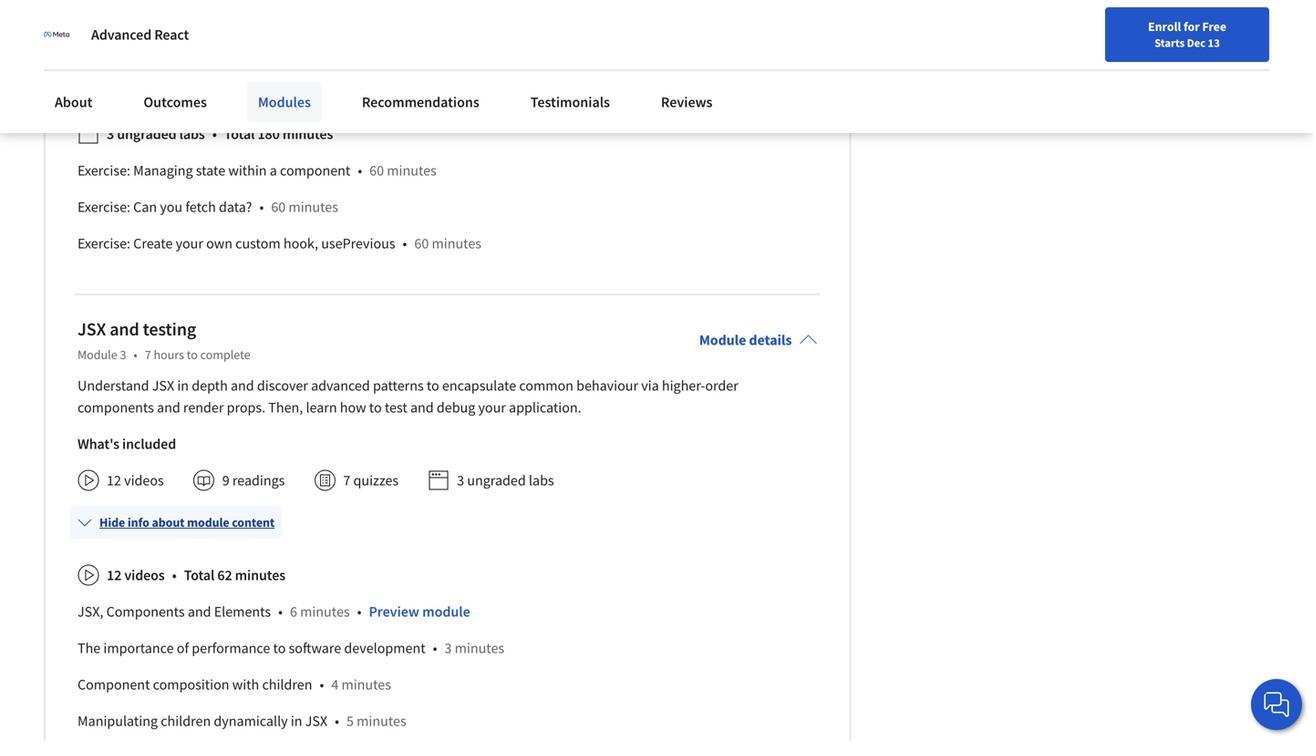 Task type: locate. For each thing, give the bounding box(es) containing it.
advanced up knowledge
[[91, 26, 152, 44]]

the
[[78, 640, 101, 658]]

1 horizontal spatial 3 ungraded labs
[[457, 472, 554, 490]]

data?
[[219, 198, 252, 216]]

jsx left 5
[[305, 713, 328, 731]]

3 down preview module link
[[445, 640, 452, 658]]

advanced
[[91, 26, 152, 44], [191, 74, 251, 92]]

0 vertical spatial create
[[152, 38, 191, 56]]

0 horizontal spatial in
[[177, 377, 189, 395]]

total
[[224, 125, 255, 143], [184, 567, 215, 585]]

0 horizontal spatial 7
[[145, 347, 151, 363]]

0 horizontal spatial 3 ungraded labs
[[107, 125, 205, 143]]

0 vertical spatial exercise:
[[78, 162, 130, 180]]

total left 180
[[224, 125, 255, 143]]

to right hours
[[187, 347, 198, 363]]

3 ungraded labs down application. at the left of the page
[[457, 472, 554, 490]]

1 horizontal spatial in
[[291, 713, 302, 731]]

total left 62 on the left bottom of page
[[184, 567, 215, 585]]

hide
[[99, 515, 125, 531]]

1 videos from the top
[[124, 472, 164, 490]]

discover
[[257, 377, 308, 395]]

exercise: managing state within a component • 60 minutes
[[78, 162, 437, 180]]

children down the importance of performance to software development • 3 minutes
[[262, 676, 312, 694]]

1 horizontal spatial jsx
[[152, 377, 174, 395]]

your down fetch
[[176, 235, 203, 253]]

1 vertical spatial children
[[161, 713, 211, 731]]

in left depth
[[177, 377, 189, 395]]

2 vertical spatial 60
[[415, 235, 429, 253]]

useprevious up recommendations
[[340, 38, 414, 56]]

7 left hours
[[145, 347, 151, 363]]

reviews
[[661, 93, 713, 111]]

module up 'order'
[[700, 331, 747, 350]]

react
[[154, 26, 189, 44]]

1 vertical spatial 12
[[107, 567, 122, 585]]

3 exercise: from the top
[[78, 235, 130, 253]]

with
[[232, 676, 259, 694]]

preview module link
[[369, 603, 471, 622]]

quizzes
[[354, 472, 399, 490]]

0 vertical spatial 12
[[107, 472, 121, 490]]

hide info about module content region
[[78, 0, 818, 269]]

modules
[[258, 93, 311, 111]]

managing
[[133, 162, 193, 180]]

0 horizontal spatial jsx
[[78, 318, 106, 341]]

elements
[[214, 603, 271, 622]]

create up check:
[[152, 38, 191, 56]]

advanced inside hide info about module content region
[[191, 74, 251, 92]]

jsx up understand
[[78, 318, 106, 341]]

readings
[[233, 472, 285, 490]]

1 vertical spatial exercise:
[[78, 198, 130, 216]]

modules link
[[247, 82, 322, 122]]

2 horizontal spatial jsx
[[305, 713, 328, 731]]

menu item
[[965, 18, 1082, 78]]

5
[[347, 713, 354, 731]]

custom down the data?
[[236, 235, 281, 253]]

your right react in the top of the page
[[194, 38, 222, 56]]

testimonials
[[531, 93, 610, 111]]

jsx
[[78, 318, 106, 341], [152, 377, 174, 395], [305, 713, 328, 731]]

0 vertical spatial your
[[194, 38, 222, 56]]

0 vertical spatial videos
[[124, 472, 164, 490]]

0 vertical spatial 60
[[370, 162, 384, 180]]

7
[[145, 347, 151, 363], [343, 472, 351, 490]]

useprevious
[[340, 38, 414, 56], [321, 235, 396, 253]]

3 inside jsx and testing module 3 • 7 hours to complete
[[120, 347, 126, 363]]

to inside info about module content element
[[273, 640, 286, 658]]

1 vertical spatial 3 ungraded labs
[[457, 472, 554, 490]]

custom up hooks
[[254, 38, 299, 56]]

2 vertical spatial jsx
[[305, 713, 328, 731]]

depth
[[192, 377, 228, 395]]

module right about
[[187, 515, 229, 531]]

and up of
[[188, 603, 211, 622]]

videos down the included at the bottom left of the page
[[124, 472, 164, 490]]

12 up "components"
[[107, 567, 122, 585]]

own
[[225, 38, 251, 56], [206, 235, 233, 253]]

and inside jsx and testing module 3 • 7 hours to complete
[[110, 318, 139, 341]]

0 vertical spatial 3 ungraded labs
[[107, 125, 205, 143]]

to left the software
[[273, 640, 286, 658]]

2 12 from the top
[[107, 567, 122, 585]]

preview
[[369, 603, 420, 622]]

1 vertical spatial ungraded
[[467, 472, 526, 490]]

1 horizontal spatial module
[[700, 331, 747, 350]]

and up props.
[[231, 377, 254, 395]]

0 horizontal spatial module
[[78, 347, 117, 363]]

0 vertical spatial module
[[187, 515, 229, 531]]

12 videos up "components"
[[107, 567, 165, 585]]

2 12 videos from the top
[[107, 567, 165, 585]]

0 vertical spatial advanced
[[91, 26, 152, 44]]

0 horizontal spatial children
[[161, 713, 211, 731]]

1 horizontal spatial labs
[[529, 472, 554, 490]]

1 vertical spatial 60
[[271, 198, 286, 216]]

• inside jsx and testing module 3 • 7 hours to complete
[[134, 347, 137, 363]]

and left testing
[[110, 318, 139, 341]]

1 horizontal spatial 7
[[343, 472, 351, 490]]

dynamically
[[214, 713, 288, 731]]

videos up "components"
[[124, 567, 165, 585]]

hook, up 15
[[302, 38, 337, 56]]

0 vertical spatial in
[[177, 377, 189, 395]]

1 horizontal spatial advanced
[[191, 74, 251, 92]]

jsx inside info about module content element
[[305, 713, 328, 731]]

2 vertical spatial your
[[479, 399, 506, 417]]

0 vertical spatial jsx
[[78, 318, 106, 341]]

children down composition
[[161, 713, 211, 731]]

0 horizontal spatial advanced
[[91, 26, 152, 44]]

1 vertical spatial create
[[133, 235, 173, 253]]

ungraded up the managing
[[117, 125, 177, 143]]

3 up understand
[[120, 347, 126, 363]]

jsx inside jsx and testing module 3 • 7 hours to complete
[[78, 318, 106, 341]]

videos
[[124, 472, 164, 490], [124, 567, 165, 585]]

1 vertical spatial advanced
[[191, 74, 251, 92]]

outcomes link
[[133, 82, 218, 122]]

180
[[258, 125, 280, 143]]

useprevious down the component
[[321, 235, 396, 253]]

meta image
[[44, 22, 69, 47]]

7 quizzes
[[343, 472, 399, 490]]

0 horizontal spatial 60
[[271, 198, 286, 216]]

0 horizontal spatial module
[[187, 515, 229, 531]]

learn
[[306, 399, 337, 417]]

in
[[177, 377, 189, 395], [291, 713, 302, 731]]

0 vertical spatial 7
[[145, 347, 151, 363]]

then,
[[268, 399, 303, 417]]

1 vertical spatial 7
[[343, 472, 351, 490]]

starts
[[1155, 36, 1185, 50]]

3 ungraded labs up the managing
[[107, 125, 205, 143]]

3 inside info about module content element
[[445, 640, 452, 658]]

module right preview at the left of the page
[[422, 603, 471, 622]]

what's included
[[78, 435, 176, 454]]

enroll
[[1149, 18, 1182, 35]]

minutes
[[329, 74, 379, 92], [283, 125, 333, 143], [387, 162, 437, 180], [289, 198, 338, 216], [432, 235, 482, 253], [235, 567, 286, 585], [300, 603, 350, 622], [455, 640, 505, 658], [342, 676, 391, 694], [357, 713, 407, 731]]

labs
[[179, 125, 205, 143], [529, 472, 554, 490]]

info
[[128, 515, 149, 531]]

0 vertical spatial total
[[224, 125, 255, 143]]

patterns
[[373, 377, 424, 395]]

0 horizontal spatial ungraded
[[117, 125, 177, 143]]

1 horizontal spatial children
[[262, 676, 312, 694]]

1 horizontal spatial module
[[422, 603, 471, 622]]

component
[[280, 162, 351, 180]]

ungraded inside hide info about module content region
[[117, 125, 177, 143]]

manipulating
[[78, 713, 158, 731]]

15
[[311, 74, 326, 92]]

your down "encapsulate"
[[479, 399, 506, 417]]

0 vertical spatial 12 videos
[[107, 472, 164, 490]]

labs down outcomes link
[[179, 125, 205, 143]]

7 left quizzes on the bottom left of the page
[[343, 472, 351, 490]]

exercise:
[[78, 162, 130, 180], [78, 198, 130, 216], [78, 235, 130, 253]]

chat with us image
[[1263, 691, 1292, 720]]

2 horizontal spatial 60
[[415, 235, 429, 253]]

2 exercise: from the top
[[78, 198, 130, 216]]

in right dynamically
[[291, 713, 302, 731]]

common
[[519, 377, 574, 395]]

3 ungraded labs inside hide info about module content region
[[107, 125, 205, 143]]

own down the exercise: can you fetch data? • 60 minutes
[[206, 235, 233, 253]]

own up knowledge check: advanced hooks • 15 minutes
[[225, 38, 251, 56]]

2 videos from the top
[[124, 567, 165, 585]]

60
[[370, 162, 384, 180], [271, 198, 286, 216], [415, 235, 429, 253]]

labs down application. at the left of the page
[[529, 472, 554, 490]]

within
[[228, 162, 267, 180]]

1 12 videos from the top
[[107, 472, 164, 490]]

how
[[340, 399, 366, 417]]

0 vertical spatial ungraded
[[117, 125, 177, 143]]

to up debug
[[427, 377, 439, 395]]

manipulating children dynamically in jsx • 5 minutes
[[78, 713, 407, 731]]

1 vertical spatial module
[[422, 603, 471, 622]]

1 vertical spatial 12 videos
[[107, 567, 165, 585]]

and left render at the bottom of page
[[157, 399, 180, 417]]

module inside jsx and testing module 3 • 7 hours to complete
[[78, 347, 117, 363]]

1 vertical spatial jsx
[[152, 377, 174, 395]]

3
[[107, 125, 114, 143], [120, 347, 126, 363], [457, 472, 464, 490], [445, 640, 452, 658]]

module up understand
[[78, 347, 117, 363]]

module
[[700, 331, 747, 350], [78, 347, 117, 363]]

3 ungraded labs
[[107, 125, 205, 143], [457, 472, 554, 490]]

0 horizontal spatial labs
[[179, 125, 205, 143]]

ungraded down debug
[[467, 472, 526, 490]]

9 readings
[[222, 472, 285, 490]]

1 horizontal spatial 60
[[370, 162, 384, 180]]

jsx inside understand jsx in depth and discover advanced patterns to encapsulate common behaviour via higher-order components and render props. then, learn how to test and debug your application.
[[152, 377, 174, 395]]

12 videos down the what's included at the bottom left of the page
[[107, 472, 164, 490]]

info about module content element
[[70, 499, 818, 742]]

1 exercise: from the top
[[78, 162, 130, 180]]

hook, down the component
[[284, 235, 318, 253]]

2 vertical spatial exercise:
[[78, 235, 130, 253]]

advanced down 'self-review: create your own custom hook, useprevious'
[[191, 74, 251, 92]]

total inside hide info about module content region
[[224, 125, 255, 143]]

custom
[[254, 38, 299, 56], [236, 235, 281, 253]]

1 vertical spatial total
[[184, 567, 215, 585]]

1 vertical spatial videos
[[124, 567, 165, 585]]

9
[[222, 472, 230, 490]]

included
[[122, 435, 176, 454]]

0 vertical spatial labs
[[179, 125, 205, 143]]

total for total 62 minutes
[[184, 567, 215, 585]]

0 horizontal spatial total
[[184, 567, 215, 585]]

can
[[133, 198, 157, 216]]

3 down debug
[[457, 472, 464, 490]]

show notifications image
[[1102, 23, 1124, 45]]

0 vertical spatial own
[[225, 38, 251, 56]]

props.
[[227, 399, 266, 417]]

advanced react
[[91, 26, 189, 44]]

application.
[[509, 399, 582, 417]]

1 horizontal spatial total
[[224, 125, 255, 143]]

children
[[262, 676, 312, 694], [161, 713, 211, 731]]

create down can
[[133, 235, 173, 253]]

your
[[194, 38, 222, 56], [176, 235, 203, 253], [479, 399, 506, 417]]

1 vertical spatial labs
[[529, 472, 554, 490]]

12 down the what's included at the bottom left of the page
[[107, 472, 121, 490]]

jsx down hours
[[152, 377, 174, 395]]

and
[[110, 318, 139, 341], [231, 377, 254, 395], [157, 399, 180, 417], [411, 399, 434, 417], [188, 603, 211, 622]]

to
[[187, 347, 198, 363], [427, 377, 439, 395], [369, 399, 382, 417], [273, 640, 286, 658]]

advanced
[[311, 377, 370, 395]]

total inside info about module content element
[[184, 567, 215, 585]]

1 12 from the top
[[107, 472, 121, 490]]

3 down knowledge
[[107, 125, 114, 143]]



Task type: describe. For each thing, give the bounding box(es) containing it.
understand jsx in depth and discover advanced patterns to encapsulate common behaviour via higher-order components and render props. then, learn how to test and debug your application.
[[78, 377, 739, 417]]

encapsulate
[[442, 377, 517, 395]]

12 videos inside info about module content element
[[107, 567, 165, 585]]

knowledge check: advanced hooks • 15 minutes
[[78, 74, 379, 92]]

composition
[[153, 676, 229, 694]]

0 vertical spatial hook,
[[302, 38, 337, 56]]

exercise: for exercise: can you fetch data?
[[78, 198, 130, 216]]

render
[[183, 399, 224, 417]]

module details
[[700, 331, 792, 350]]

1 vertical spatial hook,
[[284, 235, 318, 253]]

1 vertical spatial your
[[176, 235, 203, 253]]

62
[[217, 567, 232, 585]]

order
[[706, 377, 739, 395]]

0 vertical spatial useprevious
[[340, 38, 414, 56]]

fetch
[[185, 198, 216, 216]]

debug
[[437, 399, 476, 417]]

0 vertical spatial custom
[[254, 38, 299, 56]]

your inside understand jsx in depth and discover advanced patterns to encapsulate common behaviour via higher-order components and render props. then, learn how to test and debug your application.
[[479, 399, 506, 417]]

test
[[385, 399, 408, 417]]

self-review: create your own custom hook, useprevious
[[78, 38, 414, 56]]

module inside dropdown button
[[187, 515, 229, 531]]

software
[[289, 640, 341, 658]]

testing
[[143, 318, 196, 341]]

total for total 180 minutes
[[224, 125, 255, 143]]

hide info about module content button
[[70, 507, 282, 539]]

understand
[[78, 377, 149, 395]]

via
[[642, 377, 659, 395]]

of
[[177, 640, 189, 658]]

coursera image
[[22, 15, 138, 44]]

12 inside info about module content element
[[107, 567, 122, 585]]

1 vertical spatial custom
[[236, 235, 281, 253]]

recommendations link
[[351, 82, 491, 122]]

about
[[55, 93, 93, 111]]

and inside info about module content element
[[188, 603, 211, 622]]

7 inside jsx and testing module 3 • 7 hours to complete
[[145, 347, 151, 363]]

4
[[331, 676, 339, 694]]

component
[[78, 676, 150, 694]]

recommendations
[[362, 93, 480, 111]]

component composition with children • 4 minutes
[[78, 676, 391, 694]]

the importance of performance to software development • 3 minutes
[[78, 640, 505, 658]]

hours
[[154, 347, 184, 363]]

components
[[78, 399, 154, 417]]

in inside understand jsx in depth and discover advanced patterns to encapsulate common behaviour via higher-order components and render props. then, learn how to test and debug your application.
[[177, 377, 189, 395]]

what's
[[78, 435, 119, 454]]

higher-
[[662, 377, 706, 395]]

3 inside hide info about module content region
[[107, 125, 114, 143]]

knowledge
[[78, 74, 146, 92]]

reviews link
[[650, 82, 724, 122]]

development
[[344, 640, 426, 658]]

content
[[232, 515, 275, 531]]

exercise: can you fetch data? • 60 minutes
[[78, 198, 338, 216]]

jsx,
[[78, 603, 103, 622]]

1 vertical spatial useprevious
[[321, 235, 396, 253]]

videos inside info about module content element
[[124, 567, 165, 585]]

free
[[1203, 18, 1227, 35]]

dec
[[1188, 36, 1206, 50]]

testimonials link
[[520, 82, 621, 122]]

importance
[[103, 640, 174, 658]]

exercise: for exercise: managing state within a component
[[78, 162, 130, 180]]

labs inside hide info about module content region
[[179, 125, 205, 143]]

about
[[152, 515, 185, 531]]

to inside jsx and testing module 3 • 7 hours to complete
[[187, 347, 198, 363]]

hooks
[[254, 74, 292, 92]]

• total 62 minutes
[[172, 567, 286, 585]]

exercise: create your own custom hook, useprevious • 60 minutes
[[78, 235, 482, 253]]

for
[[1184, 18, 1200, 35]]

and right test
[[411, 399, 434, 417]]

complete
[[200, 347, 251, 363]]

jsx and testing module 3 • 7 hours to complete
[[78, 318, 251, 363]]

enroll for free starts dec 13
[[1149, 18, 1227, 50]]

details
[[749, 331, 792, 350]]

behaviour
[[577, 377, 639, 395]]

about link
[[44, 82, 103, 122]]

to left test
[[369, 399, 382, 417]]

exercise: for exercise: create your own custom hook, useprevious
[[78, 235, 130, 253]]

0 vertical spatial children
[[262, 676, 312, 694]]

check:
[[149, 74, 188, 92]]

13
[[1208, 36, 1221, 50]]

hide info about module content
[[99, 515, 275, 531]]

• total 180 minutes
[[212, 125, 333, 143]]

1 vertical spatial in
[[291, 713, 302, 731]]

review:
[[105, 38, 149, 56]]

components
[[106, 603, 185, 622]]

1 horizontal spatial ungraded
[[467, 472, 526, 490]]

outcomes
[[144, 93, 207, 111]]

1 vertical spatial own
[[206, 235, 233, 253]]

state
[[196, 162, 225, 180]]

jsx, components and elements • 6 minutes • preview module
[[78, 603, 471, 622]]



Task type: vqa. For each thing, say whether or not it's contained in the screenshot.
the 4 on the left bottom of page
yes



